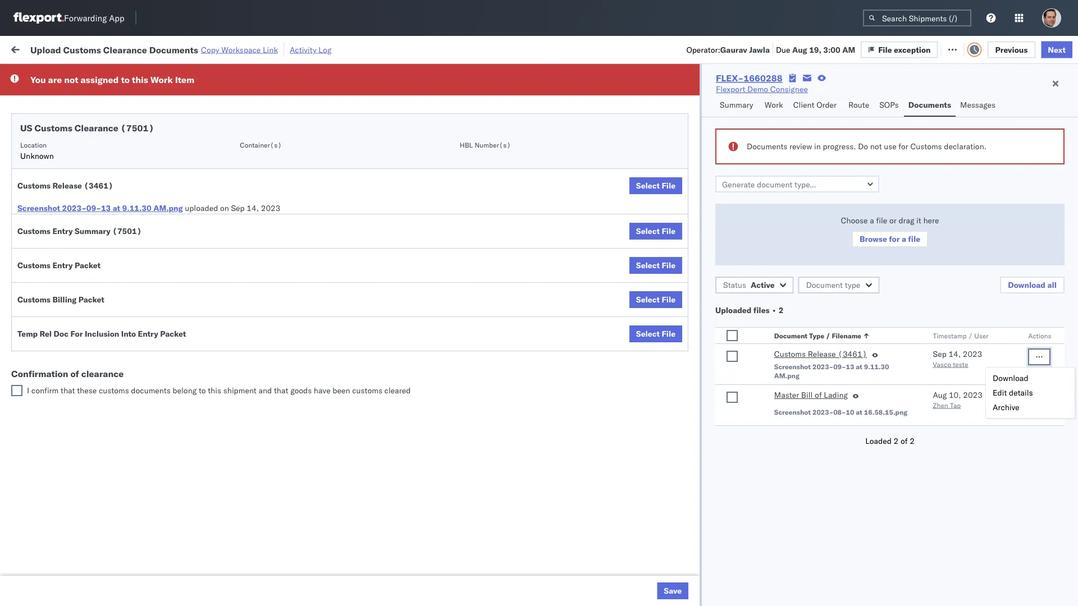 Task type: describe. For each thing, give the bounding box(es) containing it.
schedule delivery appointment button for 2:59 am est, feb 17, 2023
[[26, 86, 138, 99]]

clearance for us customs clearance (7501)
[[75, 122, 118, 134]]

2 schedule pickup from los angeles, ca link from the top
[[26, 333, 164, 345]]

1 bookings from the left
[[443, 285, 476, 295]]

1 2060357 from the top
[[683, 507, 717, 517]]

3 1911466 from the top
[[683, 409, 717, 418]]

2 bicu1234565, from the top
[[736, 384, 791, 393]]

select file button for customs entry summary (7501)
[[629, 223, 682, 240]]

25, for 12:00 pm est, feb 25, 2023
[[265, 310, 277, 320]]

route button
[[844, 95, 875, 117]]

download for all
[[1008, 280, 1046, 290]]

delivery down us customs clearance (7501)
[[61, 136, 90, 146]]

summary inside "button"
[[720, 100, 753, 110]]

2150210 for 12:00 pm est, feb 25, 2023
[[683, 310, 717, 320]]

file for customs release (3461)
[[662, 181, 676, 191]]

1 bookings test consignee from the left
[[443, 285, 533, 295]]

client order
[[793, 100, 837, 110]]

1 2097290 from the top
[[683, 458, 717, 468]]

status for status : ready for work, blocked, in progress
[[61, 70, 80, 78]]

1 flex-1911408 from the top
[[658, 236, 717, 245]]

1 1911408 from the top
[[683, 236, 717, 245]]

previous
[[995, 45, 1028, 54]]

delivery for 10:30 pm est, feb 21, 2023
[[61, 210, 90, 220]]

resize handle column header for client name
[[502, 87, 515, 607]]

master bill of lading
[[774, 390, 848, 400]]

rel
[[40, 329, 52, 339]]

0 horizontal spatial (3461)
[[84, 181, 113, 191]]

gaurav
[[720, 45, 747, 54]]

2 flex-1977428 from the top
[[658, 211, 717, 221]]

message (10)
[[151, 44, 201, 53]]

demu1232567 up files
[[736, 285, 793, 295]]

1 3:30 pm est, feb 17, 2023 from the top
[[192, 112, 293, 122]]

Generate document type... text field
[[716, 176, 880, 193]]

2 1911408 from the top
[[683, 285, 717, 295]]

4 2060357 from the top
[[683, 582, 717, 591]]

/ inside button
[[969, 332, 973, 340]]

2 2001714 from the top
[[683, 137, 717, 147]]

2:59 am est, mar 3, 2023
[[192, 384, 290, 394]]

and
[[259, 386, 272, 396]]

2 bookings test consignee from the left
[[521, 285, 610, 295]]

log
[[319, 45, 331, 54]]

3 -- from the top
[[814, 384, 824, 394]]

6 schedule from the top
[[26, 334, 59, 344]]

drag
[[899, 216, 915, 225]]

at for screenshot 2023-09-13 at 9.11.30 am.png uploaded on sep 14, 2023
[[113, 203, 120, 213]]

resize handle column header for flex id
[[717, 87, 731, 607]]

select file button for customs billing packet
[[629, 291, 682, 308]]

of for loaded
[[901, 436, 908, 446]]

0 vertical spatial this
[[132, 74, 148, 85]]

2 flex-2001714 from the top
[[658, 137, 717, 147]]

10:30
[[192, 211, 214, 221]]

est, for schedule delivery appointment link associated with 10:30 pm est, feb 21, 2023
[[230, 211, 247, 221]]

a inside button
[[902, 234, 906, 244]]

3:00 for integration test account - on ag
[[192, 161, 209, 171]]

feb up 3:00 pm est, feb 20, 2023 in the left of the page
[[244, 137, 258, 147]]

2 2097290 from the top
[[683, 483, 717, 493]]

pickup for confirm pickup from los angeles, ca "button" for flex-1977428
[[57, 260, 81, 270]]

integration for 3:30 pm est, feb 17, 2023
[[521, 112, 560, 122]]

location unknown
[[20, 141, 54, 161]]

assigned
[[81, 74, 119, 85]]

operator:
[[687, 45, 720, 54]]

clearance for upload customs clearance documents copy workspace link
[[103, 44, 147, 55]]

1 -- from the top
[[814, 334, 824, 344]]

1 2001714 from the top
[[683, 112, 717, 122]]

1 vertical spatial work
[[150, 74, 173, 85]]

demo
[[748, 84, 768, 94]]

2 vertical spatial 17,
[[260, 137, 272, 147]]

action
[[1040, 44, 1065, 53]]

1 vertical spatial release
[[808, 349, 836, 359]]

customs entry packet
[[17, 261, 101, 270]]

flex id button
[[635, 89, 719, 101]]

client for client order
[[793, 100, 815, 110]]

est, left "mar"
[[226, 384, 243, 394]]

2 appointment from the top
[[92, 136, 138, 146]]

9.11.30 for screenshot 2023-09-13 at 9.11.30 am.png uploaded on sep 14, 2023
[[122, 203, 151, 213]]

uploaded
[[716, 306, 752, 315]]

4 flex-2060357 from the top
[[658, 582, 717, 591]]

select file for temp rel doc for inclusion into entry packet
[[636, 329, 676, 339]]

have
[[314, 386, 331, 396]]

uploaded
[[185, 203, 218, 213]]

0 vertical spatial for
[[107, 70, 116, 78]]

1 that from the left
[[61, 386, 75, 396]]

0 vertical spatial to
[[121, 74, 130, 85]]

∙
[[772, 306, 777, 315]]

1988285
[[683, 87, 717, 97]]

sep 14, 2023 vasco teste
[[933, 349, 983, 369]]

11 resize handle column header from the left
[[1058, 87, 1072, 607]]

1 vertical spatial for
[[899, 142, 909, 151]]

pickup for 1st schedule pickup from los angeles, ca button from the bottom
[[61, 383, 85, 393]]

2 1911466 from the top
[[683, 384, 717, 394]]

container numbers
[[736, 87, 766, 105]]

3 bicu1234565, from the top
[[736, 408, 791, 418]]

2 bookings from the left
[[521, 285, 554, 295]]

workspace
[[221, 45, 261, 54]]

packet for customs billing packet
[[79, 295, 104, 305]]

customs entry summary (7501)
[[17, 226, 142, 236]]

schedule pickup from los angeles, ca link for 1st schedule pickup from los angeles, ca button from the bottom
[[26, 383, 164, 394]]

resize handle column header for consignee
[[621, 87, 635, 607]]

teste
[[953, 360, 968, 369]]

choose
[[841, 216, 868, 225]]

2 flex-2097290 from the top
[[658, 483, 717, 493]]

otter for otter products - test account
[[443, 87, 462, 97]]

flexport demo consignee
[[716, 84, 808, 94]]

pm up 3:00 pm est, feb 20, 2023 in the left of the page
[[211, 137, 223, 147]]

us customs clearance (7501)
[[20, 122, 154, 134]]

ocean fcl for 2:59 am est, mar 3, 2023
[[365, 384, 405, 394]]

0 vertical spatial on
[[279, 44, 288, 53]]

los for schedule pickup from los angeles, ca button related to maeu1234567
[[106, 186, 118, 195]]

schedule pickup from los angeles, ca link for schedule pickup from los angeles, ca button related to maeu1234567
[[26, 185, 164, 196]]

confirm inside button
[[26, 284, 55, 294]]

blocked,
[[137, 70, 166, 78]]

schedule for schedule pickup from los angeles, ca button corresponding to bicu1234565, demu1232567
[[26, 359, 59, 368]]

doc
[[54, 329, 69, 339]]

13 for screenshot 2023-09-13 at 9.11.30 am.png
[[846, 363, 854, 371]]

flex-1919147
[[658, 334, 717, 344]]

0 horizontal spatial summary
[[75, 226, 111, 236]]

est, up 3:00 pm est, feb 20, 2023 in the left of the page
[[225, 137, 242, 147]]

4 flex-1911466 from the top
[[658, 433, 717, 443]]

feb for schedule delivery appointment link for 2:59 am est, feb 17, 2023
[[244, 87, 258, 97]]

0 horizontal spatial a
[[870, 216, 874, 225]]

documents right sops button
[[909, 100, 951, 110]]

save button
[[657, 583, 689, 600]]

schedule pickup from los angeles, ca for 1st schedule pickup from los angeles, ca button from the bottom
[[26, 383, 164, 393]]

1 horizontal spatial this
[[208, 386, 221, 396]]

by:
[[41, 69, 51, 79]]

2 schedule delivery appointment button from the top
[[26, 136, 138, 148]]

0 vertical spatial not
[[64, 74, 78, 85]]

browse for a file button
[[852, 231, 928, 248]]

schedule pickup from los angeles international airport
[[26, 106, 149, 127]]

1 bicu1234565, from the top
[[736, 359, 791, 369]]

browse for a file
[[860, 234, 921, 244]]

appointment for 10:30 pm est, feb 21, 2023
[[92, 210, 138, 220]]

user
[[975, 332, 989, 340]]

select for customs entry packet
[[636, 261, 660, 270]]

los for confirm pickup from los angeles, ca "button" for flex-1977428
[[101, 260, 114, 270]]

file for customs entry summary (7501)
[[662, 226, 676, 236]]

est, for upload proof of delivery link
[[230, 310, 247, 320]]

from right the for
[[87, 334, 104, 344]]

schedule delivery appointment button for 10:30 pm est, feb 21, 2023
[[26, 210, 138, 222]]

1 customs from the left
[[99, 386, 129, 396]]

activity log button
[[290, 43, 331, 56]]

next
[[1048, 45, 1066, 54]]

pickup down upload proof of delivery "button" on the bottom left
[[61, 334, 85, 344]]

maeu1234567 for confirm pickup from los angeles, ca
[[736, 260, 793, 270]]

tao
[[950, 401, 961, 410]]

2 schedule delivery appointment from the top
[[26, 136, 138, 146]]

goods
[[290, 386, 312, 396]]

aug inside aug 10, 2023 zhen tao
[[933, 390, 947, 400]]

2 flxt00001977428a from the top
[[814, 211, 891, 221]]

from for schedule pickup from los angeles, ca button corresponding to bicu1234565, demu1232567
[[87, 359, 104, 368]]

hbl
[[460, 141, 473, 149]]

2 schedule delivery appointment link from the top
[[26, 136, 138, 147]]

activity log
[[290, 45, 331, 54]]

of up these
[[70, 368, 79, 380]]

1 vertical spatial on
[[220, 203, 229, 213]]

1 vertical spatial customs release (3461)
[[774, 349, 867, 359]]

pm for schedule pickup from los angeles international airport
[[211, 112, 223, 122]]

mbltest1234
[[814, 87, 867, 97]]

screenshot 2023-08-10 at 16.58.15.png
[[774, 408, 908, 416]]

angeles, for schedule pickup from los angeles, ca button corresponding to bicu1234565, demu1232567
[[120, 359, 151, 368]]

4 -- from the top
[[814, 409, 824, 418]]

1 flex-2097290 from the top
[[658, 458, 717, 468]]

choose a file or drag it here
[[841, 216, 939, 225]]

timestamp / user
[[933, 332, 989, 340]]

billing
[[52, 295, 77, 305]]

next button
[[1041, 41, 1073, 58]]

confirm
[[31, 386, 59, 396]]

products,
[[541, 87, 576, 97]]

due aug 19, 3:00 am
[[776, 45, 855, 54]]

2150210 for 3:00 pm est, feb 20, 2023
[[683, 161, 717, 171]]

resize handle column header for deadline
[[304, 87, 318, 607]]

1 horizontal spatial 2
[[894, 436, 899, 446]]

schedule for schedule pickup from los angeles, ca button related to maeu1234567
[[26, 186, 59, 195]]

at left risk
[[228, 44, 235, 53]]

document type / filename button
[[772, 329, 911, 340]]

2 for of
[[910, 436, 915, 446]]

declaration.
[[944, 142, 987, 151]]

numbers for mbl/mawb numbers
[[855, 92, 883, 100]]

1 3:30 from the top
[[192, 112, 209, 122]]

documents button
[[904, 95, 956, 117]]

3:00 for bookings test consignee
[[192, 285, 209, 295]]

mode
[[365, 92, 383, 100]]

1 flex-2060357 from the top
[[658, 507, 717, 517]]

(7501) for us customs clearance (7501)
[[121, 122, 154, 134]]

3 flex-2060357 from the top
[[658, 557, 717, 567]]

operator: gaurav jawla
[[687, 45, 770, 54]]

status active
[[723, 280, 775, 290]]

lcl for honeywell - test account
[[390, 211, 404, 221]]

1 horizontal spatial not
[[870, 142, 882, 151]]

0 vertical spatial 3:00
[[823, 45, 841, 54]]

sep inside sep 14, 2023 vasco teste
[[933, 349, 947, 359]]

demu1232567 down document type / filename
[[793, 359, 851, 369]]

2 3:30 pm est, feb 17, 2023 from the top
[[192, 137, 293, 147]]

confirm for flex-1977428
[[26, 260, 55, 270]]

: for status
[[80, 70, 83, 78]]

use
[[884, 142, 897, 151]]

0 horizontal spatial release
[[52, 181, 82, 191]]

3 resize handle column header from the left
[[346, 87, 360, 607]]

aug 10, 2023 zhen tao
[[933, 390, 983, 410]]

us
[[20, 122, 32, 134]]

status : ready for work, blocked, in progress
[[61, 70, 203, 78]]

0 vertical spatial customs release (3461)
[[17, 181, 113, 191]]

batch
[[1016, 44, 1038, 53]]

customs billing packet
[[17, 295, 104, 305]]

4 ocean from the top
[[365, 384, 388, 394]]

airport
[[73, 117, 98, 127]]

3 flex-1911466 from the top
[[658, 409, 717, 418]]

angeles, for 1st schedule pickup from los angeles, ca button from the bottom
[[120, 383, 151, 393]]

customs inside button
[[53, 161, 85, 171]]

upload proof of delivery button
[[26, 309, 113, 321]]

1 honeywell from the left
[[443, 211, 480, 221]]

timestamp
[[933, 332, 967, 340]]

2 customs from the left
[[352, 386, 382, 396]]

2 honeywell from the left
[[521, 211, 558, 221]]

select for customs release (3461)
[[636, 181, 660, 191]]

2 flex-1911408 from the top
[[658, 285, 717, 295]]

from for schedule pickup from los angeles international airport button
[[87, 106, 104, 116]]

documents left "review"
[[747, 142, 788, 151]]

3 bicu1234565, demu1232567 from the top
[[736, 408, 851, 418]]

clearance for upload customs clearance documents
[[87, 161, 123, 171]]

schedule pickup from los angeles international airport button
[[26, 105, 170, 129]]

ocean for honeywell - test account
[[365, 211, 388, 221]]

work
[[32, 41, 61, 56]]

20,
[[260, 161, 272, 171]]

entry for packet
[[52, 261, 73, 270]]

flex-1977428 for confirm pickup from los angeles, ca
[[658, 260, 717, 270]]

work button
[[760, 95, 789, 117]]

assignment
[[1021, 409, 1062, 418]]

pm for upload customs clearance documents
[[211, 161, 223, 171]]

10:30 pm est, feb 21, 2023
[[192, 211, 298, 221]]

document type
[[806, 280, 861, 290]]

/ inside button
[[826, 332, 830, 340]]

1 horizontal spatial (3461)
[[838, 349, 867, 359]]

from for schedule pickup from los angeles, ca button related to maeu1234567
[[87, 186, 104, 195]]

confirm pickup from los angeles, ca link for flex-1911408
[[26, 234, 160, 246]]

1 mawb1234 from the top
[[814, 112, 858, 122]]

2 schedule pickup from los angeles, ca from the top
[[26, 334, 164, 344]]

screenshot 2023-09-13 at 9.11.30 am.png link
[[17, 203, 183, 214]]

3:00 am est, feb 25, 2023
[[192, 285, 294, 295]]

0 horizontal spatial file
[[876, 216, 888, 225]]

ocean fcl for 3:00 am est, feb 25, 2023
[[365, 285, 405, 295]]

1 flex-2001714 from the top
[[658, 112, 717, 122]]

flexport demo consignee link
[[716, 84, 808, 95]]

schedule for schedule pickup from los angeles international airport button
[[26, 106, 59, 116]]

pickup for flex-1911408 confirm pickup from los angeles, ca "button"
[[57, 235, 81, 245]]

upload customs clearance documents
[[26, 161, 166, 171]]

am for 3:00 am est, feb 25, 2023
[[211, 285, 224, 295]]

2 2060357 from the top
[[683, 532, 717, 542]]

progress
[[175, 70, 203, 78]]

copy workspace link button
[[201, 45, 278, 54]]

of for upload
[[75, 309, 82, 319]]

delivery for 3:00 am est, feb 25, 2023
[[57, 284, 85, 294]]



Task type: locate. For each thing, give the bounding box(es) containing it.
2 confirm pickup from los angeles, ca button from the top
[[26, 259, 160, 272]]

2 flex-1911466 from the top
[[658, 384, 717, 394]]

schedule up unknown at the top of page
[[26, 136, 59, 146]]

at for screenshot 2023-09-13 at 9.11.30 am.png
[[856, 363, 863, 371]]

2 vertical spatial maeu1234567
[[736, 260, 793, 270]]

pickup inside "schedule pickup from los angeles international airport"
[[61, 106, 85, 116]]

schedule pickup from los angeles, ca button up these
[[26, 358, 164, 370]]

1 horizontal spatial release
[[808, 349, 836, 359]]

0 vertical spatial confirm
[[26, 235, 55, 245]]

at inside screenshot 2023-09-13 at 9.11.30 am.png
[[856, 363, 863, 371]]

filename
[[832, 332, 862, 340]]

workitem
[[12, 92, 42, 100]]

lcl
[[390, 87, 404, 97], [390, 211, 404, 221]]

0 horizontal spatial client
[[443, 92, 461, 100]]

los for schedule pickup from los angeles, ca button corresponding to bicu1234565, demu1232567
[[106, 359, 118, 368]]

delivery for 2:59 am est, feb 17, 2023
[[61, 87, 90, 97]]

2 / from the left
[[969, 332, 973, 340]]

0 horizontal spatial /
[[826, 332, 830, 340]]

est, for schedule delivery appointment link for 2:59 am est, feb 17, 2023
[[226, 87, 243, 97]]

Search Work text field
[[701, 40, 823, 57]]

sops
[[880, 100, 899, 110]]

bicu1234565, down master
[[736, 408, 791, 418]]

status up uploaded at right bottom
[[723, 280, 746, 290]]

mawb1234
[[814, 112, 858, 122], [814, 137, 858, 147]]

9.11.30 inside screenshot 2023-09-13 at 9.11.30 am.png
[[864, 363, 889, 371]]

snoozed
[[232, 70, 258, 78]]

6 resize handle column header from the left
[[621, 87, 635, 607]]

1 horizontal spatial customs
[[352, 386, 382, 396]]

flex-2150210
[[658, 161, 717, 171], [658, 310, 717, 320]]

for
[[107, 70, 116, 78], [899, 142, 909, 151], [889, 234, 900, 244]]

mar
[[244, 384, 259, 394]]

from for 1st schedule pickup from los angeles, ca button from the bottom
[[87, 383, 104, 393]]

2 for ∙
[[779, 306, 784, 315]]

4 schedule pickup from los angeles, ca from the top
[[26, 383, 164, 393]]

schedule delivery appointment button up "customs entry summary (7501)" on the left top of the page
[[26, 210, 138, 222]]

0 horizontal spatial 2
[[779, 306, 784, 315]]

0 vertical spatial 3:30
[[192, 112, 209, 122]]

1 vertical spatial to
[[199, 386, 206, 396]]

confirm pickup from los angeles, ca button down "customs entry summary (7501)" on the left top of the page
[[26, 259, 160, 272]]

2 vertical spatial packet
[[160, 329, 186, 339]]

1 select from the top
[[636, 181, 660, 191]]

clearance inside button
[[87, 161, 123, 171]]

2 1977428 from the top
[[683, 211, 717, 221]]

3 confirm from the top
[[26, 284, 55, 294]]

1 vertical spatial demo123
[[814, 285, 852, 295]]

2 confirm pickup from los angeles, ca link from the top
[[26, 259, 160, 270]]

1 horizontal spatial /
[[969, 332, 973, 340]]

1 vertical spatial flex-2001714
[[658, 137, 717, 147]]

demu1232567 down screenshot 2023-09-13 at 9.11.30 am.png
[[793, 384, 851, 393]]

flex-2001714
[[658, 112, 717, 122], [658, 137, 717, 147]]

1 vertical spatial entry
[[52, 261, 73, 270]]

feb for 'schedule pickup from los angeles international airport' 'link'
[[244, 112, 258, 122]]

file inside button
[[908, 234, 921, 244]]

0 vertical spatial flex-2150210
[[658, 161, 717, 171]]

1 horizontal spatial aug
[[933, 390, 947, 400]]

1 vertical spatial schedule delivery appointment
[[26, 136, 138, 146]]

2023- inside screenshot 2023-09-13 at 9.11.30 am.png
[[813, 363, 834, 371]]

2023- for screenshot 2023-09-13 at 9.11.30 am.png
[[813, 363, 834, 371]]

mbl/mawb numbers button
[[808, 89, 947, 101]]

2 flex-2060357 from the top
[[658, 532, 717, 542]]

feb for schedule delivery appointment link associated with 10:30 pm est, feb 21, 2023
[[249, 211, 263, 221]]

resize handle column header for workitem
[[172, 87, 185, 607]]

1 schedule from the top
[[26, 87, 59, 97]]

pickup down confirmation of clearance
[[61, 383, 85, 393]]

screenshot down master
[[774, 408, 811, 416]]

2 confirm from the top
[[26, 260, 55, 270]]

2 otter from the left
[[521, 87, 539, 97]]

am.png inside screenshot 2023-09-13 at 9.11.30 am.png
[[774, 372, 800, 380]]

2 ocean from the top
[[365, 211, 388, 221]]

demu1232567 down master bill of lading link
[[793, 408, 851, 418]]

1 vertical spatial (7501)
[[112, 226, 142, 236]]

at for screenshot 2023-08-10 at 16.58.15.png
[[856, 408, 863, 416]]

from up screenshot 2023-09-13 at 9.11.30 am.png link
[[87, 186, 104, 195]]

download inside download edit details archive
[[993, 373, 1029, 383]]

to right belong
[[199, 386, 206, 396]]

0 horizontal spatial honeywell
[[443, 211, 480, 221]]

1 vertical spatial bicu1234565,
[[736, 384, 791, 393]]

2 vertical spatial 1977428
[[683, 260, 717, 270]]

0 vertical spatial (3461)
[[84, 181, 113, 191]]

09- inside screenshot 2023-09-13 at 9.11.30 am.png
[[834, 363, 846, 371]]

1 horizontal spatial numbers
[[855, 92, 883, 100]]

client name button
[[437, 89, 504, 101]]

upload for upload customs clearance documents copy workspace link
[[30, 44, 61, 55]]

container
[[736, 87, 766, 96]]

1 / from the left
[[826, 332, 830, 340]]

2 schedule from the top
[[26, 106, 59, 116]]

2:59 for 2:59 am est, mar 3, 2023
[[192, 384, 209, 394]]

(7501) for customs entry summary (7501)
[[112, 226, 142, 236]]

2 vertical spatial 3:00
[[192, 285, 209, 295]]

forwarding app link
[[13, 12, 124, 24]]

2 that from the left
[[274, 386, 288, 396]]

est,
[[226, 87, 243, 97], [225, 112, 242, 122], [225, 137, 242, 147], [225, 161, 242, 171], [230, 211, 247, 221], [226, 285, 243, 295], [230, 310, 247, 320], [226, 384, 243, 394]]

integration for 12:00 pm est, feb 25, 2023
[[521, 310, 560, 320]]

documents up in
[[149, 44, 198, 55]]

1 appointment from the top
[[92, 87, 138, 97]]

2001714
[[683, 112, 717, 122], [683, 137, 717, 147]]

it
[[917, 216, 921, 225]]

3 schedule pickup from los angeles, ca button from the top
[[26, 383, 164, 395]]

2023 inside sep 14, 2023 vasco teste
[[963, 349, 983, 359]]

work left item
[[150, 74, 173, 85]]

0 horizontal spatial to
[[121, 74, 130, 85]]

1 vertical spatial 3:30
[[192, 137, 209, 147]]

2 bicu1234565, demu1232567 from the top
[[736, 384, 851, 393]]

2023- for screenshot 2023-08-10 at 16.58.15.png
[[813, 408, 834, 416]]

schedule delivery appointment for 2:59 am est, feb 17, 2023
[[26, 87, 138, 97]]

confirm up confirm delivery
[[26, 260, 55, 270]]

schedule pickup from los angeles, ca button up screenshot 2023-09-13 at 9.11.30 am.png link
[[26, 185, 164, 197]]

integration test account - western digital
[[521, 112, 672, 122]]

2097290
[[683, 458, 717, 468], [683, 483, 717, 493]]

schedule pickup from los angeles, ca button for bicu1234565, demu1232567
[[26, 358, 164, 370]]

3 ocean from the top
[[365, 285, 388, 295]]

digital
[[649, 112, 672, 122]]

screenshot inside screenshot 2023-09-13 at 9.11.30 am.png
[[774, 363, 811, 371]]

2 ocean lcl from the top
[[365, 211, 404, 221]]

1 horizontal spatial otter
[[521, 87, 539, 97]]

1 horizontal spatial 14,
[[949, 349, 961, 359]]

snoozed : no
[[232, 70, 272, 78]]

17, down no
[[260, 87, 272, 97]]

0 vertical spatial 09-
[[86, 203, 101, 213]]

order
[[817, 100, 837, 110]]

angeles, for schedule pickup from los angeles, ca button related to maeu1234567
[[120, 186, 151, 195]]

confirm pickup from los angeles, ca down "customs entry summary (7501)" on the left top of the page
[[26, 260, 160, 270]]

confirm pickup from los angeles, ca for flex-1911408
[[26, 235, 160, 245]]

0 horizontal spatial on
[[220, 203, 229, 213]]

0 vertical spatial aug
[[792, 45, 807, 54]]

3:00 up the 12:00
[[192, 285, 209, 295]]

1 horizontal spatial to
[[199, 386, 206, 396]]

work right import
[[122, 44, 142, 53]]

numbers inside button
[[855, 92, 883, 100]]

2:59 left "shipment"
[[192, 384, 209, 394]]

4 select file button from the top
[[629, 291, 682, 308]]

1 select file button from the top
[[629, 177, 682, 194]]

0 vertical spatial 14,
[[247, 203, 259, 213]]

deadline
[[192, 92, 221, 100]]

bicu1234565, demu1232567
[[736, 359, 851, 369], [736, 384, 851, 393], [736, 408, 851, 418]]

confirm delivery button
[[26, 284, 85, 296]]

of for master
[[815, 390, 822, 400]]

los left angeles
[[106, 106, 118, 116]]

0 vertical spatial file
[[876, 216, 888, 225]]

0 vertical spatial mawb1234
[[814, 112, 858, 122]]

packet for customs entry packet
[[75, 261, 101, 270]]

4 resize handle column header from the left
[[424, 87, 437, 607]]

pickup up airport at left
[[61, 106, 85, 116]]

2 2150210 from the top
[[683, 310, 717, 320]]

0 vertical spatial appointment
[[92, 87, 138, 97]]

browse
[[860, 234, 887, 244]]

1 select file from the top
[[636, 181, 676, 191]]

None checkbox
[[727, 351, 738, 362], [11, 385, 22, 396], [727, 351, 738, 362], [11, 385, 22, 396]]

schedule delivery appointment button down us customs clearance (7501)
[[26, 136, 138, 148]]

schedule up "customs entry summary (7501)" on the left top of the page
[[26, 210, 59, 220]]

1 ocean from the top
[[365, 87, 388, 97]]

1 flex-1977428 from the top
[[658, 186, 717, 196]]

4 select from the top
[[636, 295, 660, 305]]

0 vertical spatial lcl
[[390, 87, 404, 97]]

upload inside "button"
[[26, 309, 51, 319]]

schedule pickup from los angeles, ca for schedule pickup from los angeles, ca button corresponding to bicu1234565, demu1232567
[[26, 359, 164, 368]]

est, down snoozed
[[226, 87, 243, 97]]

:
[[80, 70, 83, 78], [258, 70, 260, 78]]

0 vertical spatial download
[[1008, 280, 1046, 290]]

0 horizontal spatial aug
[[792, 45, 807, 54]]

air for 12:00 pm est, feb 25, 2023
[[365, 310, 375, 320]]

screenshot 2023-09-13 at 9.11.30 am.png
[[774, 363, 889, 380]]

am
[[842, 45, 855, 54], [211, 87, 224, 97], [211, 285, 224, 295], [211, 384, 224, 394]]

schedule delivery appointment button down assigned
[[26, 86, 138, 99]]

upload for upload customs clearance documents
[[26, 161, 51, 171]]

2023
[[274, 87, 294, 97], [274, 112, 293, 122], [274, 137, 293, 147], [274, 161, 293, 171], [261, 203, 280, 213], [279, 211, 298, 221], [274, 285, 294, 295], [279, 310, 298, 320], [963, 349, 983, 359], [271, 384, 290, 394], [963, 390, 983, 400]]

(7501) down angeles
[[121, 122, 154, 134]]

schedule delivery appointment down assigned
[[26, 87, 138, 97]]

3 2060357 from the top
[[683, 557, 717, 567]]

4 select file from the top
[[636, 295, 676, 305]]

otter for otter products, llc
[[521, 87, 539, 97]]

2 vertical spatial schedule pickup from los angeles, ca button
[[26, 383, 164, 395]]

my work
[[11, 41, 61, 56]]

3 schedule delivery appointment from the top
[[26, 210, 138, 220]]

/ left the user
[[969, 332, 973, 340]]

from down clearance
[[87, 383, 104, 393]]

1 horizontal spatial bookings
[[521, 285, 554, 295]]

1 vertical spatial schedule pickup from los angeles, ca button
[[26, 358, 164, 370]]

1 vertical spatial confirm
[[26, 260, 55, 270]]

1 demo123 from the top
[[814, 236, 852, 245]]

bicu1234565, demu1232567 up master
[[736, 359, 851, 369]]

1 1977428 from the top
[[683, 186, 717, 196]]

delivery inside 'confirm delivery' link
[[57, 284, 85, 294]]

resize handle column header
[[172, 87, 185, 607], [304, 87, 318, 607], [346, 87, 360, 607], [424, 87, 437, 607], [502, 87, 515, 607], [621, 87, 635, 607], [717, 87, 731, 607], [795, 87, 808, 607], [944, 87, 958, 607], [1022, 87, 1036, 607], [1058, 87, 1072, 607]]

0 vertical spatial fcl
[[390, 285, 405, 295]]

0 horizontal spatial 13
[[101, 203, 111, 213]]

angeles
[[120, 106, 149, 116]]

est, down deadline button
[[225, 112, 242, 122]]

flxt00001977428a for confirm pickup from los angeles, ca
[[814, 260, 891, 270]]

aug left 19, on the right top
[[792, 45, 807, 54]]

flex-2150210 button
[[640, 159, 719, 174], [640, 159, 719, 174], [640, 307, 719, 323], [640, 307, 719, 323]]

est, down 3:00 am est, feb 25, 2023
[[230, 310, 247, 320]]

5 select file button from the top
[[629, 326, 682, 343]]

1 horizontal spatial on
[[279, 44, 288, 53]]

: left ready
[[80, 70, 83, 78]]

09- down customs release (3461) link
[[834, 363, 846, 371]]

screenshot up master
[[774, 363, 811, 371]]

or
[[890, 216, 897, 225]]

13 for screenshot 2023-09-13 at 9.11.30 am.png uploaded on sep 14, 2023
[[101, 203, 111, 213]]

1 horizontal spatial am.png
[[774, 372, 800, 380]]

screenshot for screenshot 2023-08-10 at 16.58.15.png
[[774, 408, 811, 416]]

1 vertical spatial flex-1977428
[[658, 211, 717, 221]]

0 vertical spatial 2150210
[[683, 161, 717, 171]]

1 vertical spatial a
[[902, 234, 906, 244]]

0 vertical spatial flex-1977428
[[658, 186, 717, 196]]

2 vertical spatial schedule delivery appointment
[[26, 210, 138, 220]]

client inside client name button
[[443, 92, 461, 100]]

0 vertical spatial document
[[806, 280, 843, 290]]

los for 1st schedule pickup from los angeles, ca button from the bottom
[[106, 383, 118, 393]]

schedule delivery appointment
[[26, 87, 138, 97], [26, 136, 138, 146], [26, 210, 138, 220]]

vasco
[[933, 360, 951, 369]]

2 vertical spatial entry
[[138, 329, 158, 339]]

team
[[1001, 409, 1019, 418]]

upload up rel
[[26, 309, 51, 319]]

status for status active
[[723, 280, 746, 290]]

13 down filename
[[846, 363, 854, 371]]

2023 inside aug 10, 2023 zhen tao
[[963, 390, 983, 400]]

flex-1911466 button
[[640, 356, 719, 372], [640, 356, 719, 372], [640, 381, 719, 397], [640, 381, 719, 397], [640, 406, 719, 421], [640, 406, 719, 421], [640, 430, 719, 446], [640, 430, 719, 446]]

0 horizontal spatial am.png
[[153, 203, 183, 213]]

forwarding app
[[64, 13, 124, 23]]

7 resize handle column header from the left
[[717, 87, 731, 607]]

screenshot for screenshot 2023-09-13 at 9.11.30 am.png uploaded on sep 14, 2023
[[17, 203, 60, 213]]

0 vertical spatial packet
[[75, 261, 101, 270]]

0 horizontal spatial not
[[64, 74, 78, 85]]

screenshot 2023-09-13 at 9.11.30 am.png uploaded on sep 14, 2023
[[17, 203, 280, 213]]

est, for upload customs clearance documents link
[[225, 161, 242, 171]]

0 horizontal spatial 9.11.30
[[122, 203, 151, 213]]

5 schedule from the top
[[26, 210, 59, 220]]

1 bicu1234565, demu1232567 from the top
[[736, 359, 851, 369]]

0 vertical spatial 2097290
[[683, 458, 717, 468]]

4 1911466 from the top
[[683, 433, 717, 443]]

10 resize handle column header from the left
[[1022, 87, 1036, 607]]

1 vertical spatial flex-1911408
[[658, 285, 717, 295]]

feb left 20,
[[244, 161, 258, 171]]

0 vertical spatial release
[[52, 181, 82, 191]]

0 vertical spatial ocean lcl
[[365, 87, 404, 97]]

of right loaded
[[901, 436, 908, 446]]

ocean for otter products - test account
[[365, 87, 388, 97]]

type
[[845, 280, 861, 290]]

confirm pickup from los angeles, ca link for flex-1977428
[[26, 259, 160, 270]]

upload for upload proof of delivery
[[26, 309, 51, 319]]

am for 2:59 am est, feb 17, 2023
[[211, 87, 224, 97]]

1 fcl from the top
[[390, 285, 405, 295]]

los inside "schedule pickup from los angeles international airport"
[[106, 106, 118, 116]]

delivery inside upload proof of delivery link
[[84, 309, 113, 319]]

schedule for 2nd schedule delivery appointment button
[[26, 136, 59, 146]]

/ right type
[[826, 332, 830, 340]]

0 horizontal spatial sep
[[231, 203, 245, 213]]

upload customs clearance documents button
[[26, 160, 166, 173]]

0 horizontal spatial customs
[[99, 386, 129, 396]]

8 schedule from the top
[[26, 383, 59, 393]]

flex-1911408
[[658, 236, 717, 245], [658, 285, 717, 295]]

1 vertical spatial summary
[[75, 226, 111, 236]]

at
[[228, 44, 235, 53], [113, 203, 120, 213], [856, 363, 863, 371], [856, 408, 863, 416]]

forwarding
[[64, 13, 107, 23]]

maeu1234567 for schedule pickup from los angeles, ca
[[736, 186, 793, 196]]

client inside client order 'button'
[[793, 100, 815, 110]]

1 horizontal spatial sep
[[933, 349, 947, 359]]

schedule pickup from los angeles, ca link
[[26, 185, 164, 196], [26, 333, 164, 345], [26, 358, 164, 369], [26, 383, 164, 394]]

: left no
[[258, 70, 260, 78]]

screenshot for screenshot 2023-09-13 at 9.11.30 am.png
[[774, 363, 811, 371]]

flex-2150210 for 3:00 pm est, feb 20, 2023
[[658, 161, 717, 171]]

None checkbox
[[727, 330, 738, 341], [727, 392, 738, 403], [727, 330, 738, 341], [727, 392, 738, 403]]

a down drag
[[902, 234, 906, 244]]

pickup up customs entry packet
[[57, 235, 81, 245]]

confirm pickup from los angeles, ca link down screenshot 2023-09-13 at 9.11.30 am.png link
[[26, 234, 160, 246]]

active
[[751, 280, 775, 290]]

upload inside button
[[26, 161, 51, 171]]

2 vertical spatial appointment
[[92, 210, 138, 220]]

pickup for schedule pickup from los angeles international airport button
[[61, 106, 85, 116]]

documents up the screenshot 2023-09-13 at 9.11.30 am.png uploaded on sep 14, 2023
[[125, 161, 166, 171]]

clearance
[[81, 368, 124, 380]]

ca
[[153, 186, 164, 195], [149, 235, 160, 245], [149, 260, 160, 270], [153, 334, 164, 344], [153, 359, 164, 368], [153, 383, 164, 393]]

progress.
[[823, 142, 856, 151]]

1 flex-1911466 from the top
[[658, 359, 717, 369]]

to right assigned
[[121, 74, 130, 85]]

appointment for 2:59 am est, feb 17, 2023
[[92, 87, 138, 97]]

2 fcl from the top
[[390, 384, 405, 394]]

2 horizontal spatial work
[[765, 100, 783, 110]]

pm for upload proof of delivery
[[216, 310, 228, 320]]

on right uploaded
[[220, 203, 229, 213]]

3 select from the top
[[636, 261, 660, 270]]

0 horizontal spatial customs release (3461)
[[17, 181, 113, 191]]

0 vertical spatial air
[[365, 112, 375, 122]]

flxt00001977428a for schedule pickup from los angeles, ca
[[814, 186, 891, 196]]

document type / filename
[[774, 332, 862, 340]]

0 vertical spatial 2001714
[[683, 112, 717, 122]]

1 : from the left
[[80, 70, 83, 78]]

1 horizontal spatial customs release (3461)
[[774, 349, 867, 359]]

select file for customs release (3461)
[[636, 181, 676, 191]]

entry up customs entry packet
[[52, 226, 73, 236]]

1 horizontal spatial client
[[793, 100, 815, 110]]

select file button
[[629, 177, 682, 194], [629, 223, 682, 240], [629, 257, 682, 274], [629, 291, 682, 308], [629, 326, 682, 343]]

25, down 3:00 am est, feb 25, 2023
[[265, 310, 277, 320]]

1 1911466 from the top
[[683, 359, 717, 369]]

los left into
[[106, 334, 118, 344]]

that right and
[[274, 386, 288, 396]]

1977428 for confirm pickup from los angeles, ca
[[683, 260, 717, 270]]

-
[[498, 87, 502, 97], [610, 112, 615, 122], [532, 161, 537, 171], [610, 161, 615, 171], [482, 211, 487, 221], [560, 211, 565, 221], [532, 310, 537, 320], [610, 310, 615, 320], [814, 334, 819, 344], [819, 334, 824, 344], [814, 359, 819, 369], [819, 359, 824, 369], [814, 384, 819, 394], [819, 384, 824, 394], [814, 409, 819, 418], [819, 409, 824, 418]]

3:00 right 19, on the right top
[[823, 45, 841, 54]]

flexport. image
[[13, 12, 64, 24]]

appointment down the you are not assigned to this work item
[[92, 87, 138, 97]]

feb for 'confirm delivery' link
[[244, 285, 258, 295]]

2 honeywell - test account from the left
[[521, 211, 613, 221]]

packet up upload proof of delivery
[[79, 295, 104, 305]]

(3461)
[[84, 181, 113, 191], [838, 349, 867, 359]]

-- down document type / filename
[[814, 359, 824, 369]]

1 horizontal spatial that
[[274, 386, 288, 396]]

container(s)
[[240, 141, 282, 149]]

mbl/mawb
[[814, 92, 853, 100]]

0 vertical spatial 3:30 pm est, feb 17, 2023
[[192, 112, 293, 122]]

feb down 3:00 am est, feb 25, 2023
[[249, 310, 263, 320]]

3:00
[[823, 45, 841, 54], [192, 161, 209, 171], [192, 285, 209, 295]]

temp
[[17, 329, 38, 339]]

3 maeu1234567 from the top
[[736, 260, 793, 270]]

am.png for screenshot 2023-09-13 at 9.11.30 am.png
[[774, 372, 800, 380]]

message
[[151, 44, 182, 53]]

1 confirm from the top
[[26, 235, 55, 245]]

edit
[[993, 388, 1007, 398]]

2 -- from the top
[[814, 359, 824, 369]]

summary down screenshot 2023-09-13 at 9.11.30 am.png link
[[75, 226, 111, 236]]

pickup down the for
[[61, 359, 85, 368]]

778
[[211, 44, 226, 53]]

appointment down schedule pickup from los angeles international airport button
[[92, 136, 138, 146]]

2 flex-2150210 from the top
[[658, 310, 717, 320]]

upload down location
[[26, 161, 51, 171]]

select file for customs billing packet
[[636, 295, 676, 305]]

numbers inside container numbers
[[736, 96, 764, 105]]

select file button for customs entry packet
[[629, 257, 682, 274]]

3 flxt00001977428a from the top
[[814, 260, 891, 270]]

1 horizontal spatial :
[[258, 70, 260, 78]]

9 resize handle column header from the left
[[944, 87, 958, 607]]

all
[[1048, 280, 1057, 290]]

release down document type / filename
[[808, 349, 836, 359]]

am.png
[[153, 203, 183, 213], [774, 372, 800, 380]]

upload up by:
[[30, 44, 61, 55]]

resize handle column header for mode
[[424, 87, 437, 607]]

los for schedule pickup from los angeles international airport button
[[106, 106, 118, 116]]

customs release (3461) link
[[774, 349, 867, 362]]

1 schedule pickup from los angeles, ca link from the top
[[26, 185, 164, 196]]

3 schedule delivery appointment button from the top
[[26, 210, 138, 222]]

schedule delivery appointment link for 10:30 pm est, feb 21, 2023
[[26, 210, 138, 221]]

1 horizontal spatial 13
[[846, 363, 854, 371]]

that down confirmation of clearance
[[61, 386, 75, 396]]

batch action button
[[998, 40, 1072, 57]]

schedule for schedule delivery appointment button associated with 10:30 pm est, feb 21, 2023
[[26, 210, 59, 220]]

1 confirm pickup from los angeles, ca button from the top
[[26, 234, 160, 247]]

select file button for customs release (3461)
[[629, 177, 682, 194]]

1 vertical spatial confirm pickup from los angeles, ca button
[[26, 259, 160, 272]]

2 demo123 from the top
[[814, 285, 852, 295]]

flexport
[[716, 84, 745, 94]]

3 schedule delivery appointment link from the top
[[26, 210, 138, 221]]

pm right 10:30
[[216, 211, 228, 221]]

this
[[132, 74, 148, 85], [208, 386, 221, 396]]

document for document type
[[806, 280, 843, 290]]

1 schedule delivery appointment from the top
[[26, 87, 138, 97]]

3:00 pm est, feb 20, 2023
[[192, 161, 293, 171]]

schedule delivery appointment for 10:30 pm est, feb 21, 2023
[[26, 210, 138, 220]]

0 vertical spatial 1911408
[[683, 236, 717, 245]]

(3461) down filename
[[838, 349, 867, 359]]

entry for summary
[[52, 226, 73, 236]]

schedule delivery appointment link for 2:59 am est, feb 17, 2023
[[26, 86, 138, 97]]

09- for screenshot 2023-09-13 at 9.11.30 am.png
[[834, 363, 846, 371]]

1 schedule delivery appointment button from the top
[[26, 86, 138, 99]]

3 appointment from the top
[[92, 210, 138, 220]]

to
[[121, 74, 130, 85], [199, 386, 206, 396]]

angeles, for flex-1911408 confirm pickup from los angeles, ca "button"
[[116, 235, 147, 245]]

hbl number(s)
[[460, 141, 511, 149]]

5 select file from the top
[[636, 329, 676, 339]]

0 vertical spatial 1977428
[[683, 186, 717, 196]]

pickup for schedule pickup from los angeles, ca button corresponding to bicu1234565, demu1232567
[[61, 359, 85, 368]]

16.58.15.png
[[864, 408, 908, 416]]

work down nyku9743990
[[765, 100, 783, 110]]

3:00 up uploaded
[[192, 161, 209, 171]]

from up airport at left
[[87, 106, 104, 116]]

09-
[[86, 203, 101, 213], [834, 363, 846, 371]]

0 vertical spatial schedule delivery appointment link
[[26, 86, 138, 97]]

flex-2150210 for 12:00 pm est, feb 25, 2023
[[658, 310, 717, 320]]

bicu1234565, demu1232567 down master
[[736, 408, 851, 418]]

schedule down you
[[26, 87, 59, 97]]

from inside "schedule pickup from los angeles international airport"
[[87, 106, 104, 116]]

1 horizontal spatial file
[[908, 234, 921, 244]]

due
[[776, 45, 790, 54]]

2 3:30 from the top
[[192, 137, 209, 147]]

schedule pickup from los angeles, ca button for maeu1234567
[[26, 185, 164, 197]]

1 otter from the left
[[443, 87, 462, 97]]

exception
[[903, 44, 939, 53], [894, 45, 931, 54]]

upload proof of delivery link
[[26, 309, 113, 320]]

file for customs entry packet
[[662, 261, 676, 270]]

schedule for 1st schedule pickup from los angeles, ca button from the bottom
[[26, 383, 59, 393]]

schedule up international on the left of the page
[[26, 106, 59, 116]]

17, for ocean lcl
[[260, 87, 272, 97]]

1 resize handle column header from the left
[[172, 87, 185, 607]]

2 confirm pickup from los angeles, ca from the top
[[26, 260, 160, 270]]

0 horizontal spatial bookings
[[443, 285, 476, 295]]

3 schedule from the top
[[26, 136, 59, 146]]

flex-2001714 down "digital"
[[658, 137, 717, 147]]

schedule pickup from los angeles international airport link
[[26, 105, 170, 128]]

flex-2001714 down flex id button
[[658, 112, 717, 122]]

0 horizontal spatial 14,
[[247, 203, 259, 213]]

you
[[30, 74, 46, 85]]

on right link
[[279, 44, 288, 53]]

upload customs clearance documents copy workspace link
[[30, 44, 278, 55]]

mawb1234 down order
[[814, 112, 858, 122]]

feb for upload proof of delivery link
[[249, 310, 263, 320]]

2 2:59 from the top
[[192, 384, 209, 394]]

schedule delivery appointment link up "customs entry summary (7501)" on the left top of the page
[[26, 210, 138, 221]]

download inside button
[[1008, 280, 1046, 290]]

los down screenshot 2023-09-13 at 9.11.30 am.png link
[[101, 235, 114, 245]]

1 vertical spatial 1911408
[[683, 285, 717, 295]]

number(s)
[[475, 141, 511, 149]]

2 vertical spatial bicu1234565, demu1232567
[[736, 408, 851, 418]]

0 vertical spatial 2:59
[[192, 87, 209, 97]]

Search Shipments (/) text field
[[863, 10, 972, 26]]

am for 2:59 am est, mar 3, 2023
[[211, 384, 224, 394]]

0 horizontal spatial this
[[132, 74, 148, 85]]

consignee inside button
[[521, 92, 553, 100]]

2 select file from the top
[[636, 226, 676, 236]]

3 schedule pickup from los angeles, ca link from the top
[[26, 358, 164, 369]]

lcl for otter products - test account
[[390, 87, 404, 97]]

13 inside screenshot 2023-09-13 at 9.11.30 am.png
[[846, 363, 854, 371]]

2 select from the top
[[636, 226, 660, 236]]

from up these
[[87, 359, 104, 368]]

for inside button
[[889, 234, 900, 244]]

2 mawb1234 from the top
[[814, 137, 858, 147]]

1 horizontal spatial 09-
[[834, 363, 846, 371]]

delivery up billing
[[57, 284, 85, 294]]

2 vertical spatial work
[[765, 100, 783, 110]]

8 resize handle column header from the left
[[795, 87, 808, 607]]

schedule delivery appointment up "customs entry summary (7501)" on the left top of the page
[[26, 210, 138, 220]]

document for document type / filename
[[774, 332, 808, 340]]

17, up 20,
[[260, 137, 272, 147]]

schedule inside "schedule pickup from los angeles international airport"
[[26, 106, 59, 116]]

schedule delivery appointment down us customs clearance (7501)
[[26, 136, 138, 146]]

14, inside sep 14, 2023 vasco teste
[[949, 349, 961, 359]]

1 honeywell - test account from the left
[[443, 211, 536, 221]]

air for 3:00 pm est, feb 20, 2023
[[365, 161, 375, 171]]

1 ocean fcl from the top
[[365, 285, 405, 295]]

0 horizontal spatial work
[[122, 44, 142, 53]]

not right the are at the top of the page
[[64, 74, 78, 85]]

schedule pickup from los angeles, ca button down clearance
[[26, 383, 164, 395]]

of inside "button"
[[75, 309, 82, 319]]

0 horizontal spatial :
[[80, 70, 83, 78]]

entry up confirm delivery
[[52, 261, 73, 270]]

5 select from the top
[[636, 329, 660, 339]]

confirm pickup from los angeles, ca link down "customs entry summary (7501)" on the left top of the page
[[26, 259, 160, 270]]

9.11.30 for screenshot 2023-09-13 at 9.11.30 am.png
[[864, 363, 889, 371]]

jawla
[[749, 45, 770, 54]]

confirm for flex-1911408
[[26, 235, 55, 245]]

confirm pickup from los angeles, ca button for flex-1911408
[[26, 234, 160, 247]]

customs release (3461) down document type / filename
[[774, 349, 867, 359]]

of
[[75, 309, 82, 319], [70, 368, 79, 380], [815, 390, 822, 400], [901, 436, 908, 446]]

these
[[77, 386, 97, 396]]

0 vertical spatial confirm pickup from los angeles, ca link
[[26, 234, 160, 246]]

products
[[464, 87, 495, 97]]

flex-1988285
[[658, 87, 717, 97]]

2 maeu1234567 from the top
[[736, 211, 793, 220]]

25,
[[260, 285, 272, 295], [265, 310, 277, 320]]

1660288
[[744, 72, 783, 84]]

packet down "customs entry summary (7501)" on the left top of the page
[[75, 261, 101, 270]]

2023- down customs release (3461) link
[[813, 363, 834, 371]]

am.png up master
[[774, 372, 800, 380]]

not right do
[[870, 142, 882, 151]]

(7501)
[[121, 122, 154, 134], [112, 226, 142, 236]]

1 vertical spatial 3:30 pm est, feb 17, 2023
[[192, 137, 293, 147]]



Task type: vqa. For each thing, say whether or not it's contained in the screenshot.
Consignee
yes



